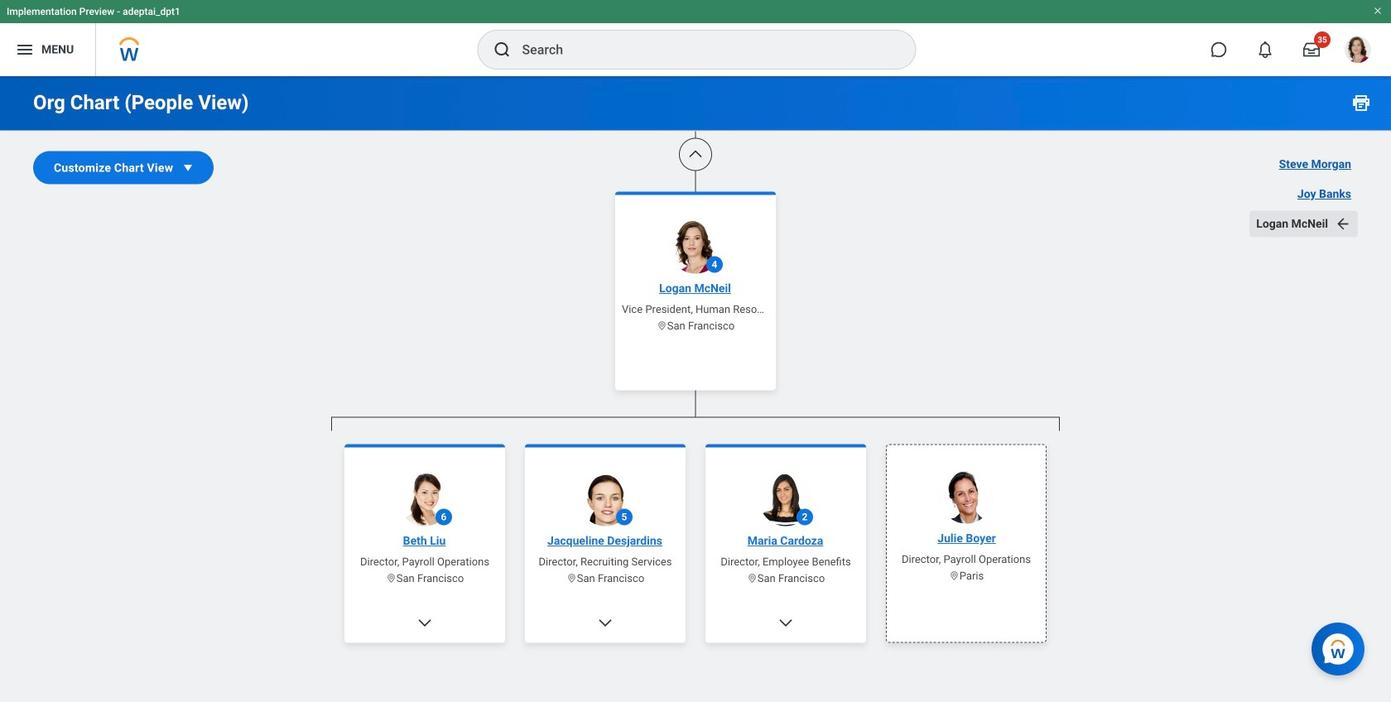 Task type: describe. For each thing, give the bounding box(es) containing it.
1 horizontal spatial location image
[[949, 571, 960, 581]]

Search Workday  search field
[[522, 31, 882, 68]]

justify image
[[15, 40, 35, 60]]

print org chart image
[[1351, 93, 1371, 113]]

0 horizontal spatial location image
[[656, 320, 667, 331]]

search image
[[492, 40, 512, 60]]

chevron down image for 3rd location image from left
[[778, 615, 794, 631]]

profile logan mcneil image
[[1345, 36, 1371, 66]]



Task type: vqa. For each thing, say whether or not it's contained in the screenshot.
Task
no



Task type: locate. For each thing, give the bounding box(es) containing it.
chevron down image for 2nd location image from the right
[[597, 615, 614, 631]]

0 horizontal spatial chevron down image
[[597, 615, 614, 631]]

1 vertical spatial location image
[[949, 571, 960, 581]]

1 horizontal spatial location image
[[566, 573, 577, 584]]

chevron down image
[[417, 615, 433, 631]]

1 horizontal spatial chevron down image
[[778, 615, 794, 631]]

1 chevron down image from the left
[[597, 615, 614, 631]]

0 horizontal spatial location image
[[386, 573, 396, 584]]

3 location image from the left
[[747, 573, 758, 584]]

1 location image from the left
[[386, 573, 396, 584]]

main content
[[0, 0, 1391, 702]]

chevron up image
[[687, 146, 704, 163]]

0 vertical spatial location image
[[656, 320, 667, 331]]

location image
[[386, 573, 396, 584], [566, 573, 577, 584], [747, 573, 758, 584]]

2 horizontal spatial location image
[[747, 573, 758, 584]]

banner
[[0, 0, 1391, 76]]

arrow left image
[[1335, 216, 1351, 232]]

notifications large image
[[1257, 41, 1274, 58]]

location image
[[656, 320, 667, 331], [949, 571, 960, 581]]

2 location image from the left
[[566, 573, 577, 584]]

logan mcneil, logan mcneil, 4 direct reports element
[[331, 431, 1060, 702]]

inbox large image
[[1303, 41, 1320, 58]]

chevron down image
[[597, 615, 614, 631], [778, 615, 794, 631]]

2 chevron down image from the left
[[778, 615, 794, 631]]

caret down image
[[180, 159, 196, 176]]

close environment banner image
[[1373, 6, 1383, 16]]



